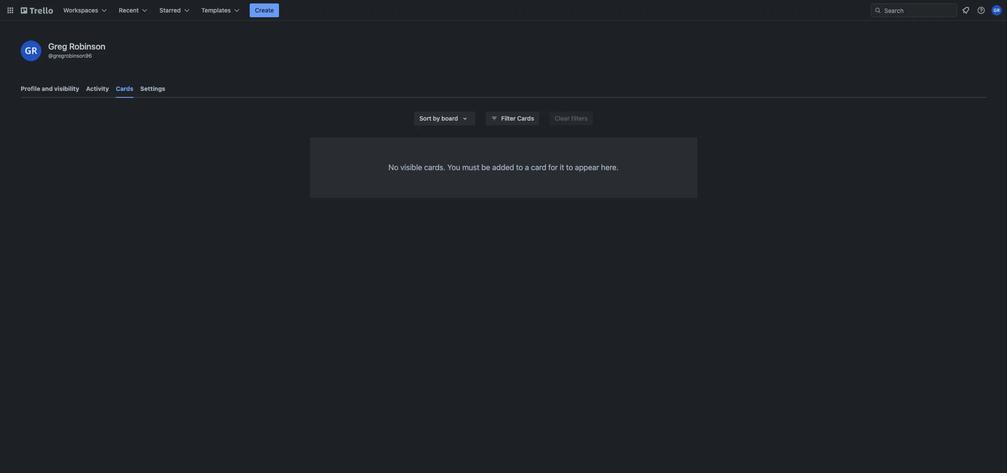 Task type: locate. For each thing, give the bounding box(es) containing it.
create
[[255, 6, 274, 14]]

visible
[[401, 163, 422, 172]]

create button
[[250, 3, 279, 17]]

cards right activity
[[116, 85, 133, 92]]

profile and visibility
[[21, 85, 79, 92]]

0 horizontal spatial greg robinson (gregrobinson96) image
[[21, 40, 41, 61]]

greg robinson (gregrobinson96) image left @
[[21, 40, 41, 61]]

1 horizontal spatial greg robinson (gregrobinson96) image
[[992, 5, 1003, 16]]

cards inside button
[[518, 115, 534, 122]]

0 notifications image
[[961, 5, 972, 16]]

to
[[516, 163, 523, 172], [566, 163, 573, 172]]

1 vertical spatial greg robinson (gregrobinson96) image
[[21, 40, 41, 61]]

back to home image
[[21, 3, 53, 17]]

gregrobinson96
[[53, 53, 92, 59]]

1 horizontal spatial cards
[[518, 115, 534, 122]]

cards link
[[116, 81, 133, 98]]

profile
[[21, 85, 40, 92]]

primary element
[[0, 0, 1008, 21]]

filter
[[502, 115, 516, 122]]

filter cards
[[502, 115, 534, 122]]

0 vertical spatial greg robinson (gregrobinson96) image
[[992, 5, 1003, 16]]

workspaces
[[63, 6, 98, 14]]

to right it
[[566, 163, 573, 172]]

starred
[[160, 6, 181, 14]]

1 vertical spatial cards
[[518, 115, 534, 122]]

greg robinson @ gregrobinson96
[[48, 41, 105, 59]]

0 horizontal spatial cards
[[116, 85, 133, 92]]

0 vertical spatial cards
[[116, 85, 133, 92]]

to left a
[[516, 163, 523, 172]]

greg robinson (gregrobinson96) image inside primary element
[[992, 5, 1003, 16]]

settings link
[[140, 81, 165, 97]]

settings
[[140, 85, 165, 92]]

cards right filter
[[518, 115, 534, 122]]

cards
[[116, 85, 133, 92], [518, 115, 534, 122]]

@
[[48, 53, 53, 59]]

clear filters button
[[550, 112, 593, 125]]

greg robinson (gregrobinson96) image right open information menu icon
[[992, 5, 1003, 16]]

profile and visibility link
[[21, 81, 79, 97]]

no visible cards. you must be added to a card for it to appear here.
[[389, 163, 619, 172]]

be
[[482, 163, 491, 172]]

cards.
[[424, 163, 446, 172]]

appear
[[575, 163, 600, 172]]

workspaces button
[[58, 3, 112, 17]]

starred button
[[154, 3, 195, 17]]

greg robinson (gregrobinson96) image
[[992, 5, 1003, 16], [21, 40, 41, 61]]

1 horizontal spatial to
[[566, 163, 573, 172]]

sort
[[420, 115, 432, 122]]

0 horizontal spatial to
[[516, 163, 523, 172]]

by
[[433, 115, 440, 122]]

greg
[[48, 41, 67, 51]]

robinson
[[69, 41, 105, 51]]



Task type: describe. For each thing, give the bounding box(es) containing it.
it
[[560, 163, 565, 172]]

search image
[[875, 7, 882, 14]]

filter cards button
[[486, 112, 540, 125]]

switch to… image
[[6, 6, 15, 15]]

no
[[389, 163, 399, 172]]

for
[[549, 163, 558, 172]]

Search field
[[882, 4, 957, 17]]

clear filters
[[555, 115, 588, 122]]

you
[[448, 163, 461, 172]]

templates button
[[196, 3, 245, 17]]

1 to from the left
[[516, 163, 523, 172]]

activity link
[[86, 81, 109, 97]]

filters
[[572, 115, 588, 122]]

board
[[442, 115, 458, 122]]

sort by board button
[[414, 112, 476, 125]]

open information menu image
[[978, 6, 986, 15]]

recent
[[119, 6, 139, 14]]

and
[[42, 85, 53, 92]]

visibility
[[54, 85, 79, 92]]

clear
[[555, 115, 570, 122]]

sort by board
[[420, 115, 458, 122]]

added
[[493, 163, 514, 172]]

templates
[[202, 6, 231, 14]]

card
[[531, 163, 547, 172]]

activity
[[86, 85, 109, 92]]

2 to from the left
[[566, 163, 573, 172]]

here.
[[601, 163, 619, 172]]

a
[[525, 163, 529, 172]]

recent button
[[114, 3, 153, 17]]

must
[[463, 163, 480, 172]]



Task type: vqa. For each thing, say whether or not it's contained in the screenshot.
Filter
yes



